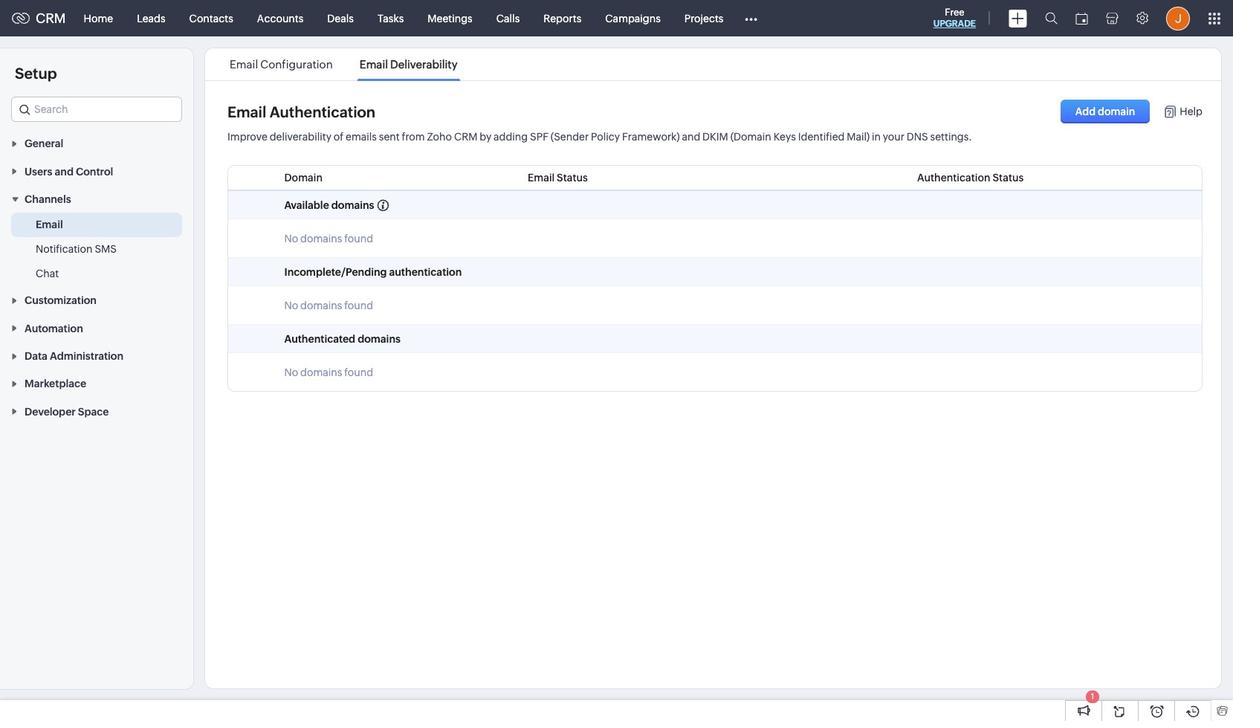 Task type: locate. For each thing, give the bounding box(es) containing it.
home
[[84, 12, 113, 24]]

authentication
[[389, 266, 462, 278]]

accounts
[[257, 12, 304, 24]]

0 vertical spatial and
[[682, 131, 701, 143]]

available domains
[[284, 199, 374, 211]]

add domain
[[1076, 106, 1136, 117]]

list containing email configuration
[[216, 48, 471, 80]]

sms
[[95, 243, 117, 255]]

list
[[216, 48, 471, 80]]

channels
[[25, 193, 71, 205]]

of
[[334, 131, 344, 143]]

general
[[25, 138, 63, 150]]

0 vertical spatial crm
[[36, 10, 66, 26]]

users and control button
[[0, 157, 193, 185]]

authenticated domains
[[284, 333, 401, 345]]

add domain button
[[1061, 100, 1151, 123]]

crm link
[[12, 10, 66, 26]]

domains down available domains
[[300, 233, 342, 245]]

1 horizontal spatial authentication
[[918, 172, 991, 184]]

2 vertical spatial found
[[344, 367, 373, 378]]

2 status from the left
[[993, 172, 1024, 184]]

users and control
[[25, 166, 113, 177]]

status for email status
[[557, 172, 588, 184]]

email left configuration at the top of page
[[230, 58, 258, 71]]

1 found from the top
[[344, 233, 373, 245]]

deals
[[327, 12, 354, 24]]

email link
[[36, 217, 63, 232]]

email authentication
[[228, 103, 376, 120]]

0 vertical spatial found
[[344, 233, 373, 245]]

and left dkim
[[682, 131, 701, 143]]

Other Modules field
[[736, 6, 768, 30]]

email deliverability link
[[358, 58, 460, 71]]

incomplete/pending
[[284, 266, 387, 278]]

calls
[[497, 12, 520, 24]]

found down authenticated domains
[[344, 367, 373, 378]]

no up authenticated
[[284, 300, 298, 312]]

1 status from the left
[[557, 172, 588, 184]]

data administration
[[25, 350, 123, 362]]

zoho
[[427, 131, 452, 143]]

projects link
[[673, 0, 736, 36]]

reports link
[[532, 0, 594, 36]]

1 vertical spatial no domains found
[[284, 300, 373, 312]]

tasks
[[378, 12, 404, 24]]

1 vertical spatial and
[[55, 166, 74, 177]]

channels region
[[0, 213, 193, 286]]

notification sms link
[[36, 242, 117, 257]]

email
[[230, 58, 258, 71], [360, 58, 388, 71], [228, 103, 267, 120], [528, 172, 555, 184], [36, 219, 63, 231]]

no
[[284, 233, 298, 245], [284, 300, 298, 312], [284, 367, 298, 378]]

1 horizontal spatial status
[[993, 172, 1024, 184]]

free
[[945, 7, 965, 18]]

email for email deliverability
[[360, 58, 388, 71]]

email up improve
[[228, 103, 267, 120]]

no domains found down authenticated
[[284, 367, 373, 378]]

dns
[[907, 131, 929, 143]]

1 vertical spatial no
[[284, 300, 298, 312]]

general button
[[0, 129, 193, 157]]

found down the incomplete/pending authentication
[[344, 300, 373, 312]]

mail)
[[847, 131, 870, 143]]

contacts link
[[177, 0, 245, 36]]

customization
[[25, 295, 97, 307]]

1 horizontal spatial and
[[682, 131, 701, 143]]

space
[[78, 406, 109, 418]]

2 vertical spatial no domains found
[[284, 367, 373, 378]]

and
[[682, 131, 701, 143], [55, 166, 74, 177]]

crm left the by
[[454, 131, 478, 143]]

0 vertical spatial no domains found
[[284, 233, 373, 245]]

automation
[[25, 323, 83, 334]]

deliverability
[[390, 58, 458, 71]]

2 vertical spatial no
[[284, 367, 298, 378]]

no domains found down incomplete/pending
[[284, 300, 373, 312]]

projects
[[685, 12, 724, 24]]

no down "available"
[[284, 233, 298, 245]]

1 no from the top
[[284, 233, 298, 245]]

search image
[[1046, 12, 1058, 25]]

1 no domains found from the top
[[284, 233, 373, 245]]

authentication up of
[[270, 103, 376, 120]]

users
[[25, 166, 52, 177]]

authentication down the "settings."
[[918, 172, 991, 184]]

1 horizontal spatial crm
[[454, 131, 478, 143]]

status
[[557, 172, 588, 184], [993, 172, 1024, 184]]

0 vertical spatial authentication
[[270, 103, 376, 120]]

crm
[[36, 10, 66, 26], [454, 131, 478, 143]]

no domains found down available domains
[[284, 233, 373, 245]]

authentication
[[270, 103, 376, 120], [918, 172, 991, 184]]

by
[[480, 131, 492, 143]]

calendar image
[[1076, 12, 1089, 24]]

0 horizontal spatial status
[[557, 172, 588, 184]]

1 vertical spatial found
[[344, 300, 373, 312]]

profile element
[[1158, 0, 1199, 36]]

chat link
[[36, 266, 59, 281]]

domain
[[1098, 106, 1136, 117]]

create menu image
[[1009, 9, 1028, 27]]

email down spf
[[528, 172, 555, 184]]

notification
[[36, 243, 93, 255]]

automation button
[[0, 314, 193, 342]]

free upgrade
[[934, 7, 976, 29]]

crm left home
[[36, 10, 66, 26]]

0 horizontal spatial and
[[55, 166, 74, 177]]

found up the incomplete/pending authentication
[[344, 233, 373, 245]]

None field
[[11, 97, 182, 122]]

calls link
[[485, 0, 532, 36]]

improve deliverability of emails sent from zoho crm by adding spf (sender policy framework) and dkim (domain keys identified mail) in your dns settings.
[[228, 131, 973, 143]]

authentication status
[[918, 172, 1024, 184]]

email down channels
[[36, 219, 63, 231]]

0 vertical spatial no
[[284, 233, 298, 245]]

no down authenticated
[[284, 367, 298, 378]]

3 no domains found from the top
[[284, 367, 373, 378]]

and right users
[[55, 166, 74, 177]]

email down the tasks link
[[360, 58, 388, 71]]

email for email status
[[528, 172, 555, 184]]

notification sms
[[36, 243, 117, 255]]

administration
[[50, 350, 123, 362]]

search element
[[1037, 0, 1067, 36]]



Task type: vqa. For each thing, say whether or not it's contained in the screenshot.
Create Menu element
yes



Task type: describe. For each thing, give the bounding box(es) containing it.
upgrade
[[934, 19, 976, 29]]

settings.
[[931, 131, 973, 143]]

domains down authenticated
[[300, 367, 342, 378]]

data administration button
[[0, 342, 193, 370]]

campaigns link
[[594, 0, 673, 36]]

contacts
[[189, 12, 233, 24]]

data
[[25, 350, 48, 362]]

create menu element
[[1000, 0, 1037, 36]]

marketplace button
[[0, 370, 193, 397]]

0 horizontal spatial crm
[[36, 10, 66, 26]]

available
[[284, 199, 329, 211]]

setup
[[15, 65, 57, 82]]

email status
[[528, 172, 588, 184]]

domains right "available"
[[332, 199, 374, 211]]

reports
[[544, 12, 582, 24]]

and inside dropdown button
[[55, 166, 74, 177]]

domains right authenticated
[[358, 333, 401, 345]]

home link
[[72, 0, 125, 36]]

improve
[[228, 131, 268, 143]]

deliverability
[[270, 131, 332, 143]]

channels button
[[0, 185, 193, 213]]

in
[[872, 131, 881, 143]]

authenticated
[[284, 333, 356, 345]]

adding
[[494, 131, 528, 143]]

email inside channels region
[[36, 219, 63, 231]]

control
[[76, 166, 113, 177]]

(domain
[[731, 131, 772, 143]]

email for email authentication
[[228, 103, 267, 120]]

email deliverability
[[360, 58, 458, 71]]

your
[[883, 131, 905, 143]]

campaigns
[[606, 12, 661, 24]]

domains up authenticated
[[300, 300, 342, 312]]

2 found from the top
[[344, 300, 373, 312]]

tasks link
[[366, 0, 416, 36]]

email configuration link
[[228, 58, 335, 71]]

0 horizontal spatial authentication
[[270, 103, 376, 120]]

sent
[[379, 131, 400, 143]]

meetings link
[[416, 0, 485, 36]]

email for email configuration
[[230, 58, 258, 71]]

developer
[[25, 406, 76, 418]]

emails
[[346, 131, 377, 143]]

framework)
[[622, 131, 680, 143]]

identified
[[798, 131, 845, 143]]

1
[[1091, 692, 1095, 701]]

deals link
[[316, 0, 366, 36]]

configuration
[[260, 58, 333, 71]]

spf
[[530, 131, 549, 143]]

customization button
[[0, 286, 193, 314]]

add
[[1076, 106, 1096, 117]]

profile image
[[1167, 6, 1191, 30]]

status for authentication status
[[993, 172, 1024, 184]]

1 vertical spatial authentication
[[918, 172, 991, 184]]

from
[[402, 131, 425, 143]]

meetings
[[428, 12, 473, 24]]

leads link
[[125, 0, 177, 36]]

2 no domains found from the top
[[284, 300, 373, 312]]

keys
[[774, 131, 796, 143]]

(sender
[[551, 131, 589, 143]]

2 no from the top
[[284, 300, 298, 312]]

incomplete/pending authentication
[[284, 266, 462, 278]]

3 found from the top
[[344, 367, 373, 378]]

developer space
[[25, 406, 109, 418]]

dkim
[[703, 131, 729, 143]]

email configuration
[[230, 58, 333, 71]]

1 vertical spatial crm
[[454, 131, 478, 143]]

domain
[[284, 172, 323, 184]]

accounts link
[[245, 0, 316, 36]]

chat
[[36, 268, 59, 280]]

help
[[1180, 106, 1203, 117]]

Search text field
[[12, 97, 181, 121]]

marketplace
[[25, 378, 86, 390]]

leads
[[137, 12, 166, 24]]

policy
[[591, 131, 620, 143]]

3 no from the top
[[284, 367, 298, 378]]



